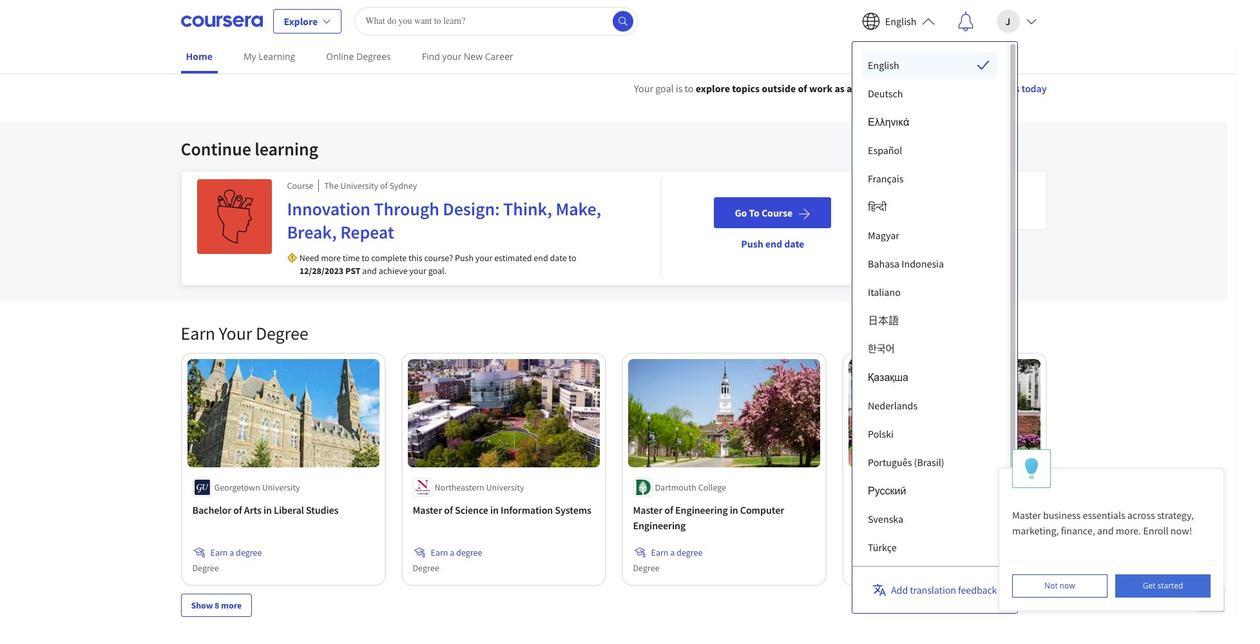 Task type: vqa. For each thing, say whether or not it's contained in the screenshot.
talent
no



Task type: locate. For each thing, give the bounding box(es) containing it.
1 horizontal spatial northeastern university
[[876, 481, 966, 493]]

northeastern university down (brasil)
[[876, 481, 966, 493]]

science inside master of science in data analytics engineering
[[896, 503, 930, 516]]

explore
[[696, 82, 731, 95]]

go to course button
[[715, 197, 832, 228]]

and down 'essentials'
[[1098, 524, 1115, 537]]

get
[[1144, 580, 1156, 591]]

1 horizontal spatial date
[[785, 237, 805, 250]]

deutsch
[[868, 87, 904, 100]]

home link
[[181, 42, 218, 74]]

1 in from the left
[[264, 503, 272, 516]]

engineering
[[676, 503, 728, 516], [633, 519, 686, 532], [854, 519, 907, 532]]

degree
[[256, 322, 308, 345], [192, 562, 219, 574], [413, 562, 439, 574], [633, 562, 660, 574], [854, 562, 880, 574]]

northeastern university up the master of science in information systems
[[435, 481, 525, 493]]

1 horizontal spatial course
[[762, 206, 793, 219]]

strategy,
[[1158, 509, 1195, 522]]

in left "information"
[[491, 503, 499, 516]]

a for master of science in information systems
[[450, 547, 455, 558]]

2 northeastern from the left
[[876, 481, 926, 493]]

my learning
[[244, 50, 295, 63]]

a
[[847, 82, 853, 95], [230, 547, 234, 558], [450, 547, 455, 558], [671, 547, 675, 558], [891, 547, 896, 558]]

your goal is to explore topics outside of work as a mechanical engineer
[[634, 82, 949, 95]]

degree
[[236, 547, 262, 558], [457, 547, 483, 558], [677, 547, 703, 558], [898, 547, 924, 558]]

1 horizontal spatial and
[[1098, 524, 1115, 537]]

continue
[[181, 137, 251, 161]]

degree for computer
[[677, 547, 703, 558]]

earn a degree for master of science in information systems
[[431, 547, 483, 558]]

2 earn a degree from the left
[[431, 547, 483, 558]]

my learning link
[[239, 42, 301, 71]]

earn for master of science in information systems
[[431, 547, 448, 558]]

in inside master of engineering in computer engineering
[[730, 503, 739, 516]]

university up bachelor of arts in liberal studies link
[[262, 481, 300, 493]]

1 vertical spatial more
[[221, 599, 242, 611]]

time
[[343, 252, 360, 264]]

1 vertical spatial your
[[219, 322, 252, 345]]

of inside master of science in data analytics engineering
[[885, 503, 894, 516]]

your
[[443, 50, 462, 63], [476, 252, 493, 264], [410, 265, 427, 277]]

earn a degree down the master of science in information systems
[[431, 547, 483, 558]]

None search field
[[355, 7, 638, 35]]

more option for innovation through design: think, make, break, repeat image
[[854, 187, 872, 205]]

0 horizontal spatial date
[[550, 252, 567, 264]]

1 vertical spatial your
[[476, 252, 493, 264]]

2 northeastern university from the left
[[876, 481, 966, 493]]

earn a degree
[[211, 547, 262, 558], [431, 547, 483, 558], [652, 547, 703, 558], [872, 547, 924, 558]]

course right to
[[762, 206, 793, 219]]

2 degree from the left
[[457, 547, 483, 558]]

english up mechanical
[[868, 59, 900, 72]]

engineering down dartmouth at the bottom right
[[633, 519, 686, 532]]

more right "8"
[[221, 599, 242, 611]]

course left the
[[287, 180, 314, 191]]

earn your degree collection element
[[173, 301, 1055, 624]]

degree right türkçe
[[898, 547, 924, 558]]

in for information
[[491, 503, 499, 516]]

master of engineering in computer engineering link
[[633, 502, 815, 533]]

a for master of engineering in computer engineering
[[671, 547, 675, 558]]

master inside 'link'
[[413, 503, 442, 516]]

in for data
[[932, 503, 940, 516]]

0 vertical spatial and
[[363, 265, 377, 277]]

university up master of science in information systems 'link'
[[486, 481, 525, 493]]

in inside 'link'
[[491, 503, 499, 516]]

to right the is
[[685, 82, 694, 95]]

date down go to course "button"
[[785, 237, 805, 250]]

in right arts
[[264, 503, 272, 516]]

to
[[685, 82, 694, 95], [362, 252, 370, 264], [569, 252, 577, 264]]

go to course
[[735, 206, 793, 219]]

svenska
[[868, 513, 904, 525]]

add
[[892, 584, 909, 596]]

smile image
[[858, 201, 873, 216]]

online degrees
[[326, 50, 391, 63]]

12/28/2023
[[300, 265, 344, 277]]

english inside button
[[886, 15, 917, 27]]

1 horizontal spatial science
[[896, 503, 930, 516]]

1 horizontal spatial push
[[742, 237, 764, 250]]

the
[[325, 180, 339, 191]]

push right 'course?'
[[455, 252, 474, 264]]

degree down arts
[[236, 547, 262, 558]]

in
[[264, 503, 272, 516], [491, 503, 499, 516], [730, 503, 739, 516], [932, 503, 940, 516]]

menu
[[863, 52, 998, 624]]

1 horizontal spatial more
[[321, 252, 341, 264]]

of for master of engineering in computer engineering
[[665, 503, 674, 516]]

end inside button
[[766, 237, 783, 250]]

and right 'pst'
[[363, 265, 377, 277]]

georgetown
[[214, 481, 260, 493]]

course inside "button"
[[762, 206, 793, 219]]

dartmouth college
[[655, 481, 727, 493]]

pst
[[346, 265, 361, 277]]

main content
[[0, 65, 1228, 624]]

more.
[[1117, 524, 1142, 537]]

1 horizontal spatial your
[[443, 50, 462, 63]]

date
[[785, 237, 805, 250], [550, 252, 567, 264]]

career
[[485, 50, 514, 63]]

go
[[735, 206, 747, 219]]

1 horizontal spatial end
[[766, 237, 783, 250]]

engineering up türkçe
[[854, 519, 907, 532]]

master of science in information systems
[[413, 503, 592, 516]]

your right "find"
[[443, 50, 462, 63]]

design:
[[443, 197, 500, 221]]

8
[[215, 599, 219, 611]]

earn for master of science in data analytics engineering
[[872, 547, 889, 558]]

master inside master business essentials across strategy, marketing, finance, and more. enroll now!
[[1013, 509, 1042, 522]]

your down this
[[410, 265, 427, 277]]

4 earn a degree from the left
[[872, 547, 924, 558]]

0 horizontal spatial northeastern
[[435, 481, 485, 493]]

0 horizontal spatial more
[[221, 599, 242, 611]]

degree down master of engineering in computer engineering
[[677, 547, 703, 558]]

master of science in data analytics engineering
[[854, 503, 1004, 532]]

english inside radio item
[[868, 59, 900, 72]]

degree for master of science in data analytics engineering
[[854, 562, 880, 574]]

1 vertical spatial date
[[550, 252, 567, 264]]

3 degree from the left
[[677, 547, 703, 558]]

home
[[186, 50, 213, 63]]

end right 'estimated'
[[534, 252, 549, 264]]

earn a degree for master of engineering in computer engineering
[[652, 547, 703, 558]]

0 horizontal spatial your
[[219, 322, 252, 345]]

0 vertical spatial your
[[443, 50, 462, 63]]

4 degree from the left
[[898, 547, 924, 558]]

science for data
[[896, 503, 930, 516]]

show 8 more button
[[181, 594, 252, 617]]

0 vertical spatial your
[[634, 82, 654, 95]]

science down русский
[[896, 503, 930, 516]]

of for master of science in information systems
[[444, 503, 453, 516]]

university for master of science in information systems
[[486, 481, 525, 493]]

earn for master of engineering in computer engineering
[[652, 547, 669, 558]]

new
[[464, 50, 483, 63]]

in left computer
[[730, 503, 739, 516]]

2 science from the left
[[896, 503, 930, 516]]

earn a degree down arts
[[211, 547, 262, 558]]

0 horizontal spatial to
[[362, 252, 370, 264]]

end down go to course "button"
[[766, 237, 783, 250]]

earn a degree down master of engineering in computer engineering
[[652, 547, 703, 558]]

0 vertical spatial push
[[742, 237, 764, 250]]

mechanical
[[855, 82, 906, 95]]

in left "data" in the right of the page
[[932, 503, 940, 516]]

science left "information"
[[455, 503, 489, 516]]

degree for liberal
[[236, 547, 262, 558]]

0 vertical spatial english
[[886, 15, 917, 27]]

1 vertical spatial and
[[1098, 524, 1115, 537]]

қазақша
[[868, 371, 909, 384]]

more up 12/28/2023
[[321, 252, 341, 264]]

liberal
[[274, 503, 304, 516]]

your left 'estimated'
[[476, 252, 493, 264]]

find
[[422, 50, 440, 63]]

degree for master of science in information systems
[[413, 562, 439, 574]]

of inside master of engineering in computer engineering
[[665, 503, 674, 516]]

push inside need more time to complete this course? push your estimated end date to 12/28/2023 pst and achieve your goal.
[[455, 252, 474, 264]]

coursera image
[[181, 11, 263, 31]]

1 vertical spatial end
[[534, 252, 549, 264]]

english up english radio item
[[886, 15, 917, 27]]

0 horizontal spatial push
[[455, 252, 474, 264]]

of inside 'link'
[[444, 503, 453, 516]]

date inside need more time to complete this course? push your estimated end date to 12/28/2023 pst and achieve your goal.
[[550, 252, 567, 264]]

4 in from the left
[[932, 503, 940, 516]]

1 horizontal spatial northeastern
[[876, 481, 926, 493]]

marketing,
[[1013, 524, 1060, 537]]

1 science from the left
[[455, 503, 489, 516]]

push down to
[[742, 237, 764, 250]]

español
[[868, 144, 903, 157]]

master of engineering in computer engineering
[[633, 503, 785, 532]]

to right time
[[362, 252, 370, 264]]

earn a degree down svenska
[[872, 547, 924, 558]]

and inside need more time to complete this course? push your estimated end date to 12/28/2023 pst and achieve your goal.
[[363, 265, 377, 277]]

help center image
[[1204, 591, 1220, 606]]

in for liberal
[[264, 503, 272, 516]]

and inside master business essentials across strategy, marketing, finance, and more. enroll now!
[[1098, 524, 1115, 537]]

0 horizontal spatial northeastern university
[[435, 481, 525, 493]]

business
[[1044, 509, 1081, 522]]

innovation through design: think, make, break, repeat image
[[197, 179, 272, 254]]

master inside master of science in data analytics engineering
[[854, 503, 883, 516]]

northeastern down português (brasil)
[[876, 481, 926, 493]]

to down "make,"
[[569, 252, 577, 264]]

university up "data" in the right of the page
[[928, 481, 966, 493]]

1 vertical spatial english
[[868, 59, 900, 72]]

course?
[[425, 252, 453, 264]]

2 horizontal spatial to
[[685, 82, 694, 95]]

your
[[634, 82, 654, 95], [219, 322, 252, 345]]

2 in from the left
[[491, 503, 499, 516]]

a for bachelor of arts in liberal studies
[[230, 547, 234, 558]]

master inside master of engineering in computer engineering
[[633, 503, 663, 516]]

in inside master of science in data analytics engineering
[[932, 503, 940, 516]]

work
[[810, 82, 833, 95]]

to
[[749, 206, 760, 219]]

english
[[886, 15, 917, 27], [868, 59, 900, 72]]

master for master of science in information systems
[[413, 503, 442, 516]]

3 in from the left
[[730, 503, 739, 516]]

to for is
[[685, 82, 694, 95]]

1 northeastern university from the left
[[435, 481, 525, 493]]

1 vertical spatial push
[[455, 252, 474, 264]]

0 horizontal spatial science
[[455, 503, 489, 516]]

engineering down college
[[676, 503, 728, 516]]

date right 'estimated'
[[550, 252, 567, 264]]

continue learning
[[181, 137, 319, 161]]

1 horizontal spatial your
[[634, 82, 654, 95]]

english button
[[852, 0, 946, 42]]

0 vertical spatial more
[[321, 252, 341, 264]]

arts
[[244, 503, 262, 516]]

northeastern university
[[435, 481, 525, 493], [876, 481, 966, 493]]

georgetown university
[[214, 481, 300, 493]]

0 horizontal spatial course
[[287, 180, 314, 191]]

1 degree from the left
[[236, 547, 262, 558]]

degree for data
[[898, 547, 924, 558]]

engineer
[[908, 82, 949, 95]]

northeastern up the master of science in information systems
[[435, 481, 485, 493]]

science inside 'link'
[[455, 503, 489, 516]]

end
[[766, 237, 783, 250], [534, 252, 549, 264]]

bahasa
[[868, 257, 900, 270]]

get started link
[[1116, 574, 1212, 598]]

essentials
[[1083, 509, 1126, 522]]

1 northeastern from the left
[[435, 481, 485, 493]]

0 vertical spatial date
[[785, 237, 805, 250]]

feedback
[[959, 584, 998, 596]]

topics
[[733, 82, 760, 95]]

1 vertical spatial course
[[762, 206, 793, 219]]

0 vertical spatial end
[[766, 237, 783, 250]]

3 earn a degree from the left
[[652, 547, 703, 558]]

2 vertical spatial your
[[410, 265, 427, 277]]

0 horizontal spatial and
[[363, 265, 377, 277]]

1 earn a degree from the left
[[211, 547, 262, 558]]

your inside 'find your new career' link
[[443, 50, 462, 63]]

0 horizontal spatial end
[[534, 252, 549, 264]]

degree down the master of science in information systems
[[457, 547, 483, 558]]



Task type: describe. For each thing, give the bounding box(es) containing it.
need more time to complete this course? push your estimated end date to 12/28/2023 pst and achieve your goal.
[[300, 252, 577, 277]]

show 8 more
[[191, 599, 242, 611]]

master for master of science in data analytics engineering
[[854, 503, 883, 516]]

english radio item
[[863, 52, 998, 78]]

français
[[868, 172, 904, 185]]

end inside need more time to complete this course? push your estimated end date to 12/28/2023 pst and achieve your goal.
[[534, 252, 549, 264]]

not
[[1045, 580, 1058, 591]]

find your new career link
[[417, 42, 519, 71]]

earn a degree for master of science in data analytics engineering
[[872, 547, 924, 558]]

of for master of science in data analytics engineering
[[885, 503, 894, 516]]

dartmouth
[[655, 481, 697, 493]]

enroll
[[1144, 524, 1169, 537]]

university for master of science in data analytics engineering
[[928, 481, 966, 493]]

not now button
[[1013, 574, 1108, 598]]

push end date button
[[731, 228, 815, 259]]

online degrees link
[[321, 42, 396, 71]]

systems
[[555, 503, 592, 516]]

português (brasil)
[[868, 456, 945, 469]]

master for master business essentials across strategy, marketing, finance, and more. enroll now!
[[1013, 509, 1042, 522]]

bahasa indonesia
[[868, 257, 945, 270]]

alice element
[[999, 449, 1225, 611]]

finance,
[[1062, 524, 1096, 537]]

more inside show 8 more button
[[221, 599, 242, 611]]

data
[[942, 503, 962, 516]]

português
[[868, 456, 913, 469]]

need
[[300, 252, 319, 264]]

as
[[835, 82, 845, 95]]

break,
[[287, 221, 337, 244]]

한국어
[[868, 342, 895, 355]]

degree for bachelor of arts in liberal studies
[[192, 562, 219, 574]]

italiano
[[868, 286, 901, 299]]

lightbulb tip image
[[1025, 458, 1039, 480]]

push inside push end date button
[[742, 237, 764, 250]]

earn a degree for bachelor of arts in liberal studies
[[211, 547, 262, 558]]

northeastern for information
[[435, 481, 485, 493]]

0 horizontal spatial your
[[410, 265, 427, 277]]

find your new career
[[422, 50, 514, 63]]

learning
[[255, 137, 319, 161]]

degree for information
[[457, 547, 483, 558]]

ελληνικά
[[868, 115, 910, 128]]

graduation cap image
[[858, 131, 873, 146]]

this
[[409, 252, 423, 264]]

bachelor of arts in liberal studies link
[[192, 502, 374, 517]]

more inside need more time to complete this course? push your estimated end date to 12/28/2023 pst and achieve your goal.
[[321, 252, 341, 264]]

in for computer
[[730, 503, 739, 516]]

repeat
[[341, 221, 394, 244]]

learning
[[259, 50, 295, 63]]

northeastern university for information
[[435, 481, 525, 493]]

college
[[699, 481, 727, 493]]

innovation
[[287, 197, 371, 221]]

across
[[1128, 509, 1156, 522]]

achieve
[[379, 265, 408, 277]]

(brasil)
[[915, 456, 945, 469]]

the university of sydney
[[325, 180, 417, 191]]

studies
[[306, 503, 339, 516]]

earn your degree
[[181, 322, 308, 345]]

degree for master of engineering in computer engineering
[[633, 562, 660, 574]]

science for information
[[455, 503, 489, 516]]

my
[[244, 50, 256, 63]]

show
[[191, 599, 213, 611]]

polski
[[868, 427, 894, 440]]

goal.
[[429, 265, 447, 277]]

a for master of science in data analytics engineering
[[891, 547, 896, 558]]

русский
[[868, 484, 907, 497]]

master for master of engineering in computer engineering
[[633, 503, 663, 516]]

to for time
[[362, 252, 370, 264]]

outside
[[762, 82, 796, 95]]

northeastern for data
[[876, 481, 926, 493]]

goal
[[656, 82, 674, 95]]

sydney
[[390, 180, 417, 191]]

2 horizontal spatial your
[[476, 252, 493, 264]]

add translation feedback button
[[863, 577, 1008, 603]]

bachelor
[[192, 503, 231, 516]]

through
[[374, 197, 440, 221]]

earn for bachelor of arts in liberal studies
[[211, 547, 228, 558]]

日本語
[[868, 314, 899, 327]]

1 horizontal spatial to
[[569, 252, 577, 264]]

estimated
[[495, 252, 532, 264]]

date inside button
[[785, 237, 805, 250]]

repeat image
[[858, 177, 873, 193]]

complete
[[372, 252, 407, 264]]

think,
[[504, 197, 553, 221]]

analytics
[[964, 503, 1004, 516]]

main content containing continue learning
[[0, 65, 1228, 624]]

computer
[[741, 503, 785, 516]]

now
[[1060, 580, 1076, 591]]

हिन्दी
[[868, 201, 888, 213]]

menu containing english
[[863, 52, 998, 624]]

magyar
[[868, 229, 900, 242]]

master of science in information systems link
[[413, 502, 595, 517]]

0 vertical spatial course
[[287, 180, 314, 191]]

information
[[501, 503, 553, 516]]

university right the
[[341, 180, 379, 191]]

northeastern university for data
[[876, 481, 966, 493]]

innovation through design: think, make, break, repeat
[[287, 197, 602, 244]]

started
[[1158, 580, 1184, 591]]

indonesia
[[902, 257, 945, 270]]

degrees
[[357, 50, 391, 63]]

now!
[[1171, 524, 1193, 537]]

not now
[[1045, 580, 1076, 591]]

türkçe
[[868, 541, 897, 554]]

make,
[[556, 197, 602, 221]]

add translation feedback
[[892, 584, 998, 596]]

engineering inside master of science in data analytics engineering
[[854, 519, 907, 532]]

is
[[676, 82, 683, 95]]

master of science in data analytics engineering link
[[854, 502, 1036, 533]]

university for bachelor of arts in liberal studies
[[262, 481, 300, 493]]

translation
[[911, 584, 957, 596]]

of for bachelor of arts in liberal studies
[[233, 503, 242, 516]]



